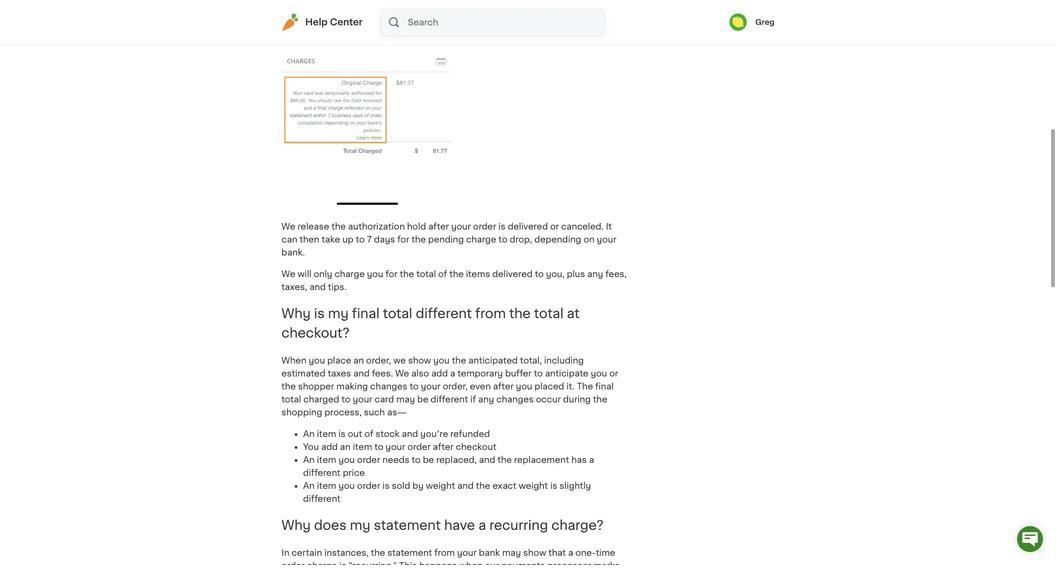 Task type: describe. For each thing, give the bounding box(es) containing it.
sold
[[392, 482, 410, 491]]

my for final
[[328, 308, 349, 320]]

then
[[300, 236, 320, 244]]

0 vertical spatial changes
[[370, 383, 408, 391]]

greg link
[[730, 14, 775, 31]]

can
[[282, 236, 298, 244]]

center
[[330, 18, 363, 27]]

place
[[327, 357, 351, 365]]

tips
[[328, 283, 344, 292]]

a inside in certain instances, the statement from your bank may show that a one-time order charge is "recurring." this happens when our payments processor mark
[[568, 549, 574, 558]]

an inside when you place an order, we show you the anticipated total, including estimated taxes and fees. we also add a temporary buffer to anticipate you or the shopper making changes to your order, even after you placed it. the final total charged to your card may be different if any changes occur during the shopping process, such as—
[[354, 357, 364, 365]]

0 horizontal spatial order,
[[366, 357, 391, 365]]

the
[[577, 383, 593, 391]]

canceled.
[[561, 223, 604, 231]]

taxes,
[[282, 283, 307, 292]]

to up process,
[[342, 396, 351, 404]]

needs
[[383, 456, 410, 465]]

item down you
[[317, 456, 336, 465]]

in
[[282, 549, 290, 558]]

different up does
[[303, 495, 341, 504]]

hold
[[407, 223, 426, 231]]

terms
[[652, 16, 676, 23]]

charged
[[303, 396, 339, 404]]

payments
[[502, 562, 545, 566]]

total inside when you place an order, we show you the anticipated total, including estimated taxes and fees. we also add a temporary buffer to anticipate you or the shopper making changes to your order, even after you placed it. the final total charged to your card may be different if any changes occur during the shopping process, such as—
[[282, 396, 301, 404]]

fees,
[[606, 270, 627, 279]]

1 vertical spatial order,
[[443, 383, 468, 391]]

after inside "we release the authorization hold after your order is delivered or canceled. it can then take up to 7 days for the pending charge to drop,"
[[429, 223, 449, 231]]

on
[[584, 236, 595, 244]]

recurring
[[490, 520, 548, 532]]

why is my final total different from the total at checkout?
[[282, 308, 580, 340]]

your inside the 'depending on your bank.'
[[597, 236, 617, 244]]

greg
[[756, 18, 775, 26]]

final inside "why is my final total different from the total at checkout?"
[[352, 308, 380, 320]]

exact
[[493, 482, 517, 491]]

3 an from the top
[[303, 482, 315, 491]]

release
[[298, 223, 329, 231]]

shopping
[[282, 409, 322, 417]]

order down price
[[357, 482, 380, 491]]

gift
[[652, 27, 667, 34]]

estimated
[[282, 370, 326, 378]]

from inside in certain instances, the statement from your bank may show that a one-time order charge is "recurring." this happens when our payments processor mark
[[435, 549, 455, 558]]

of inside terms of promos, credits, & gift cards
[[678, 16, 687, 23]]

we
[[394, 357, 406, 365]]

temporary
[[458, 370, 503, 378]]

different inside when you place an order, we show you the anticipated total, including estimated taxes and fees. we also add a temporary buffer to anticipate you or the shopper making changes to your order, even after you placed it. the final total charged to your card may be different if any changes occur during the shopping process, such as—
[[431, 396, 468, 404]]

1 an from the top
[[303, 430, 315, 439]]

to left drop,
[[499, 236, 508, 244]]

take
[[322, 236, 340, 244]]

only
[[314, 270, 332, 279]]

order inside "we release the authorization hold after your order is delivered or canceled. it can then take up to 7 days for the pending charge to drop,"
[[473, 223, 496, 231]]

promos,
[[688, 16, 721, 23]]

you,
[[546, 270, 565, 279]]

when you place an order, we show you the anticipated total, including estimated taxes and fees. we also add a temporary buffer to anticipate you or the shopper making changes to your order, even after you placed it. the final total charged to your card may be different if any changes occur during the shopping process, such as—
[[282, 357, 619, 417]]

charge inside in certain instances, the statement from your bank may show that a one-time order charge is "recurring." this happens when our payments processor mark
[[307, 562, 337, 566]]

your inside in certain instances, the statement from your bank may show that a one-time order charge is "recurring." this happens when our payments processor mark
[[457, 549, 477, 558]]

we for we release the authorization hold after your order is delivered or canceled. it can then take up to 7 days for the pending charge to drop,
[[282, 223, 296, 231]]

item up does
[[317, 482, 336, 491]]

certain
[[292, 549, 322, 558]]

&
[[757, 16, 763, 23]]

authorization
[[348, 223, 405, 231]]

items
[[466, 270, 490, 279]]

terms of promos, credits, & gift cards link
[[652, 10, 775, 40]]

out
[[348, 430, 362, 439]]

happens
[[419, 562, 457, 566]]

user avatar image
[[730, 14, 747, 31]]

a right have
[[479, 520, 486, 532]]

my for statement
[[350, 520, 371, 532]]

drop,
[[510, 236, 532, 244]]

does
[[314, 520, 347, 532]]

you up the
[[591, 370, 607, 378]]

a inside an item is out of stock and you're refunded you add an item to your order after checkout an item you order needs to be replaced, and the replacement has a different price an item you order is sold by weight and the exact weight is slightly different
[[589, 456, 594, 465]]

plus
[[567, 270, 585, 279]]

plus any fees, taxes, and tips
[[282, 270, 627, 292]]

an inside an item is out of stock and you're refunded you add an item to your order after checkout an item you order needs to be replaced, and the replacement has a different price an item you order is sold by weight and the exact weight is slightly different
[[340, 443, 351, 452]]

processor
[[548, 562, 592, 566]]

the inside "why is my final total different from the total at checkout?"
[[509, 308, 531, 320]]

your inside "we release the authorization hold after your order is delivered or canceled. it can then take up to 7 days for the pending charge to drop,"
[[451, 223, 471, 231]]

it.
[[567, 383, 575, 391]]

cards
[[669, 27, 693, 34]]

our
[[485, 562, 499, 566]]

may inside when you place an order, we show you the anticipated total, including estimated taxes and fees. we also add a temporary buffer to anticipate you or the shopper making changes to your order, even after you placed it. the final total charged to your card may be different if any changes occur during the shopping process, such as—
[[396, 396, 415, 404]]

we inside when you place an order, we show you the anticipated total, including estimated taxes and fees. we also add a temporary buffer to anticipate you or the shopper making changes to your order, even after you placed it. the final total charged to your card may be different if any changes occur during the shopping process, such as—
[[395, 370, 409, 378]]

terms of promos, credits, & gift cards
[[652, 16, 763, 34]]

1 vertical spatial delivered
[[493, 270, 533, 279]]

checkout
[[456, 443, 497, 452]]

7
[[367, 236, 372, 244]]

.
[[344, 283, 347, 292]]

slightly
[[560, 482, 591, 491]]

bank.
[[282, 249, 305, 257]]

of inside an item is out of stock and you're refunded you add an item to your order after checkout an item you order needs to be replaced, and the replacement has a different price an item you order is sold by weight and the exact weight is slightly different
[[365, 430, 374, 439]]

making
[[337, 383, 368, 391]]

different inside "why is my final total different from the total at checkout?"
[[416, 308, 472, 320]]

you down price
[[339, 482, 355, 491]]

help
[[305, 18, 328, 27]]

final inside when you place an order, we show you the anticipated total, including estimated taxes and fees. we also add a temporary buffer to anticipate you or the shopper making changes to your order, even after you placed it. the final total charged to your card may be different if any changes occur during the shopping process, such as—
[[596, 383, 614, 391]]

you
[[303, 443, 319, 452]]

1 weight from the left
[[426, 482, 455, 491]]

when
[[282, 357, 307, 365]]

you down "why is my final total different from the total at checkout?"
[[433, 357, 450, 365]]

instances,
[[324, 549, 369, 558]]

different down you
[[303, 469, 341, 478]]

total,
[[520, 357, 542, 365]]

replacement
[[514, 456, 570, 465]]

or inside when you place an order, we show you the anticipated total, including estimated taxes and fees. we also add a temporary buffer to anticipate you or the shopper making changes to your order, even after you placed it. the final total charged to your card may be different if any changes occur during the shopping process, such as—
[[610, 370, 619, 378]]

any inside when you place an order, we show you the anticipated total, including estimated taxes and fees. we also add a temporary buffer to anticipate you or the shopper making changes to your order, even after you placed it. the final total charged to your card may be different if any changes occur during the shopping process, such as—
[[478, 396, 494, 404]]

you up estimated
[[309, 357, 325, 365]]

depending on your bank.
[[282, 236, 617, 257]]

an item is out of stock and you're refunded you add an item to your order after checkout an item you order needs to be replaced, and the replacement has a different price an item you order is sold by weight and the exact weight is slightly different
[[303, 430, 594, 504]]

even
[[470, 383, 491, 391]]

charge?
[[552, 520, 604, 532]]

2 weight from the left
[[519, 482, 548, 491]]

buffer
[[505, 370, 532, 378]]

it
[[606, 223, 612, 231]]

a inside when you place an order, we show you the anticipated total, including estimated taxes and fees. we also add a temporary buffer to anticipate you or the shopper making changes to your order, even after you placed it. the final total charged to your card may be different if any changes occur during the shopping process, such as—
[[450, 370, 456, 378]]

have
[[444, 520, 475, 532]]

your down making
[[353, 396, 373, 404]]

bank
[[479, 549, 500, 558]]

shopper
[[298, 383, 334, 391]]

one-
[[576, 549, 596, 558]]



Task type: locate. For each thing, give the bounding box(es) containing it.
from inside "why is my final total different from the total at checkout?"
[[475, 308, 506, 320]]

and right stock
[[402, 430, 418, 439]]

weight
[[426, 482, 455, 491], [519, 482, 548, 491]]

0 horizontal spatial show
[[408, 357, 431, 365]]

1 horizontal spatial from
[[475, 308, 506, 320]]

or up depending
[[550, 223, 559, 231]]

1 vertical spatial final
[[596, 383, 614, 391]]

any right if
[[478, 396, 494, 404]]

for
[[398, 236, 410, 244], [386, 270, 398, 279]]

to left 7
[[356, 236, 365, 244]]

2 vertical spatial an
[[303, 482, 315, 491]]

be down you're
[[423, 456, 434, 465]]

1 horizontal spatial changes
[[497, 396, 534, 404]]

order up the 'depending on your bank.'
[[473, 223, 496, 231]]

you down 7
[[367, 270, 384, 279]]

of
[[678, 16, 687, 23], [438, 270, 447, 279], [365, 430, 374, 439]]

an down out
[[340, 443, 351, 452]]

after up "pending"
[[429, 223, 449, 231]]

order,
[[366, 357, 391, 365], [443, 383, 468, 391]]

total up shopping
[[282, 396, 301, 404]]

2 vertical spatial of
[[365, 430, 374, 439]]

a left temporary
[[450, 370, 456, 378]]

after inside an item is out of stock and you're refunded you add an item to your order after checkout an item you order needs to be replaced, and the replacement has a different price an item you order is sold by weight and the exact weight is slightly different
[[433, 443, 454, 452]]

1 vertical spatial my
[[350, 520, 371, 532]]

my right does
[[350, 520, 371, 532]]

from down the items on the top of page
[[475, 308, 506, 320]]

2 why from the top
[[282, 520, 311, 532]]

0 vertical spatial final
[[352, 308, 380, 320]]

2 horizontal spatial of
[[678, 16, 687, 23]]

placed
[[535, 383, 565, 391]]

the
[[332, 223, 346, 231], [412, 236, 426, 244], [400, 270, 414, 279], [450, 270, 464, 279], [509, 308, 531, 320], [452, 357, 466, 365], [282, 383, 296, 391], [593, 396, 608, 404], [498, 456, 512, 465], [476, 482, 490, 491], [371, 549, 385, 558]]

1 vertical spatial add
[[321, 443, 338, 452]]

1 vertical spatial from
[[435, 549, 455, 558]]

0 horizontal spatial final
[[352, 308, 380, 320]]

credits,
[[723, 16, 755, 23]]

any
[[588, 270, 604, 279], [478, 396, 494, 404]]

we will only charge you for the total of the items delivered to you,
[[282, 270, 567, 279]]

0 vertical spatial my
[[328, 308, 349, 320]]

is inside "why is my final total different from the total at checkout?"
[[314, 308, 325, 320]]

weight down replacement
[[519, 482, 548, 491]]

add right also
[[432, 370, 448, 378]]

a right the has
[[589, 456, 594, 465]]

0 horizontal spatial changes
[[370, 383, 408, 391]]

statement inside in certain instances, the statement from your bank may show that a one-time order charge is "recurring." this happens when our payments processor mark
[[388, 549, 432, 558]]

card
[[375, 396, 394, 404]]

in certain instances, the statement from your bank may show that a one-time order charge is "recurring." this happens when our payments processor mark
[[282, 549, 625, 566]]

my down tips
[[328, 308, 349, 320]]

1 vertical spatial may
[[502, 549, 521, 558]]

0 horizontal spatial from
[[435, 549, 455, 558]]

1 vertical spatial changes
[[497, 396, 534, 404]]

and down only
[[310, 283, 326, 292]]

why does my statement have a recurring charge?
[[282, 520, 604, 532]]

1 vertical spatial why
[[282, 520, 311, 532]]

0 vertical spatial any
[[588, 270, 604, 279]]

0 vertical spatial from
[[475, 308, 506, 320]]

1 horizontal spatial an
[[354, 357, 364, 365]]

0 vertical spatial for
[[398, 236, 410, 244]]

why for why is my final total different from the total at checkout?
[[282, 308, 311, 320]]

1 horizontal spatial or
[[610, 370, 619, 378]]

order, up fees.
[[366, 357, 391, 365]]

as—
[[387, 409, 407, 417]]

add inside when you place an order, we show you the anticipated total, including estimated taxes and fees. we also add a temporary buffer to anticipate you or the shopper making changes to your order, even after you placed it. the final total charged to your card may be different if any changes occur during the shopping process, such as—
[[432, 370, 448, 378]]

show up also
[[408, 357, 431, 365]]

your down the it
[[597, 236, 617, 244]]

of down the 'depending on your bank.'
[[438, 270, 447, 279]]

your inside an item is out of stock and you're refunded you add an item to your order after checkout an item you order needs to be replaced, and the replacement has a different price an item you order is sold by weight and the exact weight is slightly different
[[386, 443, 405, 452]]

price
[[343, 469, 365, 478]]

1 horizontal spatial weight
[[519, 482, 548, 491]]

changes up card
[[370, 383, 408, 391]]

may inside in certain instances, the statement from your bank may show that a one-time order charge is "recurring." this happens when our payments processor mark
[[502, 549, 521, 558]]

be inside when you place an order, we show you the anticipated total, including estimated taxes and fees. we also add a temporary buffer to anticipate you or the shopper making changes to your order, even after you placed it. the final total charged to your card may be different if any changes occur during the shopping process, such as—
[[417, 396, 429, 404]]

charge up the items on the top of page
[[466, 236, 497, 244]]

0 vertical spatial why
[[282, 308, 311, 320]]

1 horizontal spatial add
[[432, 370, 448, 378]]

of right out
[[365, 430, 374, 439]]

0 horizontal spatial of
[[365, 430, 374, 439]]

why inside "why is my final total different from the total at checkout?"
[[282, 308, 311, 320]]

1 vertical spatial for
[[386, 270, 398, 279]]

if
[[471, 396, 476, 404]]

1 horizontal spatial my
[[350, 520, 371, 532]]

for inside "we release the authorization hold after your order is delivered or canceled. it can then take up to 7 days for the pending charge to drop,"
[[398, 236, 410, 244]]

2 vertical spatial we
[[395, 370, 409, 378]]

1 vertical spatial an
[[303, 456, 315, 465]]

delivered
[[508, 223, 548, 231], [493, 270, 533, 279]]

1 horizontal spatial may
[[502, 549, 521, 558]]

order down you're
[[408, 443, 431, 452]]

show inside in certain instances, the statement from your bank may show that a one-time order charge is "recurring." this happens when our payments processor mark
[[523, 549, 546, 558]]

an
[[303, 430, 315, 439], [303, 456, 315, 465], [303, 482, 315, 491]]

we release the authorization hold after your order is delivered or canceled. it can then take up to 7 days for the pending charge to drop,
[[282, 223, 612, 244]]

may
[[396, 396, 415, 404], [502, 549, 521, 558]]

to down stock
[[375, 443, 384, 452]]

your down also
[[421, 383, 441, 391]]

item up you
[[317, 430, 336, 439]]

and inside when you place an order, we show you the anticipated total, including estimated taxes and fees. we also add a temporary buffer to anticipate you or the shopper making changes to your order, even after you placed it. the final total charged to your card may be different if any changes occur during the shopping process, such as—
[[354, 370, 370, 378]]

your up "pending"
[[451, 223, 471, 231]]

1 vertical spatial an
[[340, 443, 351, 452]]

Search search field
[[407, 9, 605, 35]]

total down the 'depending on your bank.'
[[417, 270, 436, 279]]

order, left even
[[443, 383, 468, 391]]

you down buffer
[[516, 383, 533, 391]]

show up payments at the bottom of page
[[523, 549, 546, 558]]

delivered right the items on the top of page
[[493, 270, 533, 279]]

when
[[460, 562, 483, 566]]

be down also
[[417, 396, 429, 404]]

1 vertical spatial we
[[282, 270, 296, 279]]

is inside "we release the authorization hold after your order is delivered or canceled. it can then take up to 7 days for the pending charge to drop,"
[[499, 223, 506, 231]]

1 horizontal spatial order,
[[443, 383, 468, 391]]

0 vertical spatial or
[[550, 223, 559, 231]]

be
[[417, 396, 429, 404], [423, 456, 434, 465]]

your up needs
[[386, 443, 405, 452]]

order down the in
[[282, 562, 305, 566]]

0 vertical spatial add
[[432, 370, 448, 378]]

fees.
[[372, 370, 393, 378]]

this
[[399, 562, 417, 566]]

total left the at
[[534, 308, 564, 320]]

and down the replaced, on the bottom
[[458, 482, 474, 491]]

0 vertical spatial be
[[417, 396, 429, 404]]

to
[[356, 236, 365, 244], [499, 236, 508, 244], [535, 270, 544, 279], [534, 370, 543, 378], [410, 383, 419, 391], [342, 396, 351, 404], [375, 443, 384, 452], [412, 456, 421, 465]]

add right you
[[321, 443, 338, 452]]

0 horizontal spatial any
[[478, 396, 494, 404]]

0 vertical spatial charge
[[466, 236, 497, 244]]

after inside when you place an order, we show you the anticipated total, including estimated taxes and fees. we also add a temporary buffer to anticipate you or the shopper making changes to your order, even after you placed it. the final total charged to your card may be different if any changes occur during the shopping process, such as—
[[493, 383, 514, 391]]

0 vertical spatial we
[[282, 223, 296, 231]]

we for we will only charge you for the total of the items delivered to you,
[[282, 270, 296, 279]]

process,
[[325, 409, 362, 417]]

time
[[596, 549, 616, 558]]

0 horizontal spatial my
[[328, 308, 349, 320]]

after down you're
[[433, 443, 454, 452]]

an
[[354, 357, 364, 365], [340, 443, 351, 452]]

for down days
[[386, 270, 398, 279]]

or inside "we release the authorization hold after your order is delivered or canceled. it can then take up to 7 days for the pending charge to drop,"
[[550, 223, 559, 231]]

charge up . on the bottom left of the page
[[335, 270, 365, 279]]

help center link
[[282, 14, 363, 31]]

to left you,
[[535, 270, 544, 279]]

0 horizontal spatial add
[[321, 443, 338, 452]]

1 vertical spatial after
[[493, 383, 514, 391]]

charge inside "we release the authorization hold after your order is delivered or canceled. it can then take up to 7 days for the pending charge to drop,"
[[466, 236, 497, 244]]

depending
[[535, 236, 582, 244]]

0 vertical spatial of
[[678, 16, 687, 23]]

and up making
[[354, 370, 370, 378]]

to down total, at bottom
[[534, 370, 543, 378]]

1 why from the top
[[282, 308, 311, 320]]

will
[[298, 270, 312, 279]]

anticipate
[[545, 370, 589, 378]]

be inside an item is out of stock and you're refunded you add an item to your order after checkout an item you order needs to be replaced, and the replacement has a different price an item you order is sold by weight and the exact weight is slightly different
[[423, 456, 434, 465]]

after down buffer
[[493, 383, 514, 391]]

my
[[328, 308, 349, 320], [350, 520, 371, 532]]

different down plus any fees, taxes, and tips
[[416, 308, 472, 320]]

you're
[[421, 430, 448, 439]]

a
[[450, 370, 456, 378], [589, 456, 594, 465], [479, 520, 486, 532], [568, 549, 574, 558]]

to down also
[[410, 383, 419, 391]]

for down 'hold'
[[398, 236, 410, 244]]

1 vertical spatial be
[[423, 456, 434, 465]]

may up payments at the bottom of page
[[502, 549, 521, 558]]

2 an from the top
[[303, 456, 315, 465]]

we up can
[[282, 223, 296, 231]]

1 vertical spatial charge
[[335, 270, 365, 279]]

may up as—
[[396, 396, 415, 404]]

also
[[412, 370, 429, 378]]

0 horizontal spatial an
[[340, 443, 351, 452]]

charge
[[466, 236, 497, 244], [335, 270, 365, 279], [307, 562, 337, 566]]

any inside plus any fees, taxes, and tips
[[588, 270, 604, 279]]

1 horizontal spatial show
[[523, 549, 546, 558]]

weight right by
[[426, 482, 455, 491]]

show
[[408, 357, 431, 365], [523, 549, 546, 558]]

help center
[[305, 18, 363, 27]]

and down checkout
[[479, 456, 496, 465]]

to right needs
[[412, 456, 421, 465]]

from up the happens
[[435, 549, 455, 558]]

my inside "why is my final total different from the total at checkout?"
[[328, 308, 349, 320]]

changes down buffer
[[497, 396, 534, 404]]

order up price
[[357, 456, 380, 465]]

0 horizontal spatial or
[[550, 223, 559, 231]]

of up cards
[[678, 16, 687, 23]]

pending
[[428, 236, 464, 244]]

add inside an item is out of stock and you're refunded you add an item to your order after checkout an item you order needs to be replaced, and the replacement has a different price an item you order is sold by weight and the exact weight is slightly different
[[321, 443, 338, 452]]

0 vertical spatial order,
[[366, 357, 391, 365]]

0 vertical spatial may
[[396, 396, 415, 404]]

refunded
[[451, 430, 490, 439]]

show inside when you place an order, we show you the anticipated total, including estimated taxes and fees. we also add a temporary buffer to anticipate you or the shopper making changes to your order, even after you placed it. the final total charged to your card may be different if any changes occur during the shopping process, such as—
[[408, 357, 431, 365]]

including
[[544, 357, 584, 365]]

any right plus
[[588, 270, 604, 279]]

checkout?
[[282, 327, 350, 340]]

authholdwarning.png image
[[282, 0, 453, 209]]

1 vertical spatial statement
[[388, 549, 432, 558]]

that
[[549, 549, 566, 558]]

0 vertical spatial an
[[303, 430, 315, 439]]

why
[[282, 308, 311, 320], [282, 520, 311, 532]]

delivered inside "we release the authorization hold after your order is delivered or canceled. it can then take up to 7 days for the pending charge to drop,"
[[508, 223, 548, 231]]

a up processor
[[568, 549, 574, 558]]

during
[[563, 396, 591, 404]]

taxes
[[328, 370, 351, 378]]

why up the in
[[282, 520, 311, 532]]

0 vertical spatial an
[[354, 357, 364, 365]]

anticipated
[[469, 357, 518, 365]]

1 vertical spatial show
[[523, 549, 546, 558]]

or
[[550, 223, 559, 231], [610, 370, 619, 378]]

stock
[[376, 430, 400, 439]]

we inside "we release the authorization hold after your order is delivered or canceled. it can then take up to 7 days for the pending charge to drop,"
[[282, 223, 296, 231]]

"recurring."
[[349, 562, 397, 566]]

0 horizontal spatial may
[[396, 396, 415, 404]]

2 vertical spatial charge
[[307, 562, 337, 566]]

total up we
[[383, 308, 413, 320]]

we up taxes,
[[282, 270, 296, 279]]

statement
[[374, 520, 441, 532], [388, 549, 432, 558]]

different left if
[[431, 396, 468, 404]]

your up when
[[457, 549, 477, 558]]

why for why does my statement have a recurring charge?
[[282, 520, 311, 532]]

is
[[499, 223, 506, 231], [314, 308, 325, 320], [339, 430, 346, 439], [383, 482, 390, 491], [551, 482, 558, 491], [339, 562, 347, 566]]

item down out
[[353, 443, 372, 452]]

delivered up drop,
[[508, 223, 548, 231]]

we down we
[[395, 370, 409, 378]]

charge down certain
[[307, 562, 337, 566]]

0 vertical spatial show
[[408, 357, 431, 365]]

order inside in certain instances, the statement from your bank may show that a one-time order charge is "recurring." this happens when our payments processor mark
[[282, 562, 305, 566]]

0 vertical spatial after
[[429, 223, 449, 231]]

up
[[343, 236, 354, 244]]

1 vertical spatial any
[[478, 396, 494, 404]]

0 horizontal spatial weight
[[426, 482, 455, 491]]

has
[[572, 456, 587, 465]]

an right place
[[354, 357, 364, 365]]

1 vertical spatial of
[[438, 270, 447, 279]]

2 vertical spatial after
[[433, 443, 454, 452]]

1 vertical spatial or
[[610, 370, 619, 378]]

instacart image
[[282, 14, 299, 31]]

why down taxes,
[[282, 308, 311, 320]]

or right anticipate
[[610, 370, 619, 378]]

replaced,
[[436, 456, 477, 465]]

1 horizontal spatial of
[[438, 270, 447, 279]]

is inside in certain instances, the statement from your bank may show that a one-time order charge is "recurring." this happens when our payments processor mark
[[339, 562, 347, 566]]

you up price
[[339, 456, 355, 465]]

0 vertical spatial delivered
[[508, 223, 548, 231]]

different
[[416, 308, 472, 320], [431, 396, 468, 404], [303, 469, 341, 478], [303, 495, 341, 504]]

such
[[364, 409, 385, 417]]

item
[[317, 430, 336, 439], [353, 443, 372, 452], [317, 456, 336, 465], [317, 482, 336, 491]]

total
[[417, 270, 436, 279], [383, 308, 413, 320], [534, 308, 564, 320], [282, 396, 301, 404]]

1 horizontal spatial any
[[588, 270, 604, 279]]

and inside plus any fees, taxes, and tips
[[310, 283, 326, 292]]

the inside in certain instances, the statement from your bank may show that a one-time order charge is "recurring." this happens when our payments processor mark
[[371, 549, 385, 558]]

1 horizontal spatial final
[[596, 383, 614, 391]]

0 vertical spatial statement
[[374, 520, 441, 532]]

at
[[567, 308, 580, 320]]



Task type: vqa. For each thing, say whether or not it's contained in the screenshot.
placed on the right of page
yes



